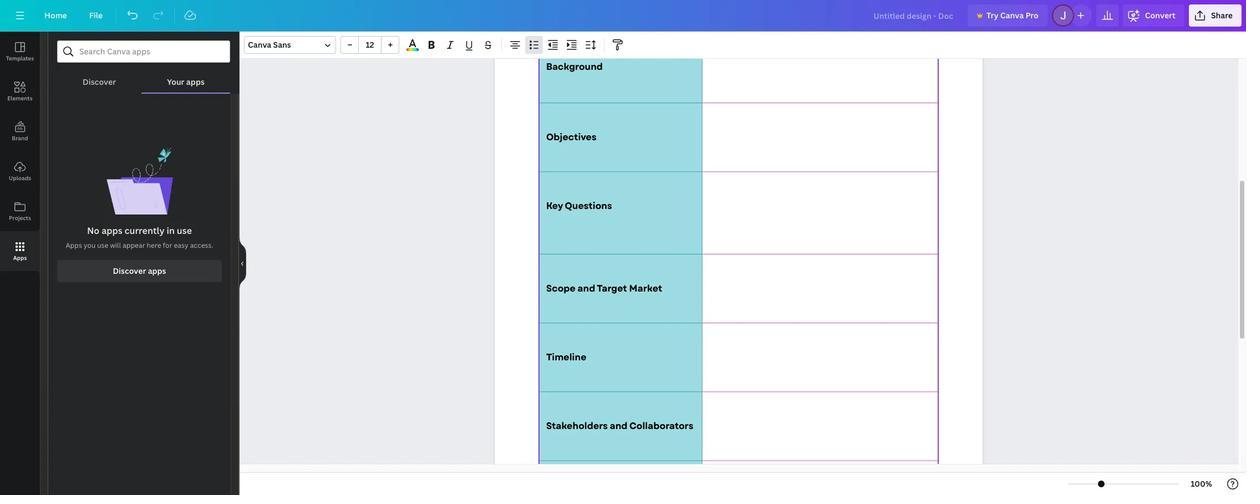Task type: describe. For each thing, give the bounding box(es) containing it.
brand
[[12, 134, 28, 142]]

easy
[[174, 241, 189, 250]]

pro
[[1026, 10, 1039, 21]]

here
[[147, 241, 161, 250]]

Design title text field
[[865, 4, 964, 27]]

canva sans
[[248, 39, 291, 50]]

color range image
[[407, 48, 419, 51]]

side panel tab list
[[0, 32, 40, 271]]

discover for discover apps
[[113, 266, 146, 276]]

file button
[[80, 4, 112, 27]]

100%
[[1191, 479, 1213, 489]]

your apps
[[167, 77, 205, 87]]

no
[[87, 225, 100, 237]]

will
[[110, 241, 121, 250]]

projects button
[[0, 191, 40, 231]]

discover apps
[[113, 266, 166, 276]]

elements
[[7, 94, 33, 102]]

elements button
[[0, 72, 40, 112]]

appear
[[123, 241, 145, 250]]

try
[[987, 10, 999, 21]]

try canva pro button
[[968, 4, 1048, 27]]

brand button
[[0, 112, 40, 151]]

convert
[[1146, 10, 1176, 21]]

empty folder image displayed when there are no installed apps image
[[106, 147, 173, 215]]

discover for discover
[[83, 77, 116, 87]]

you
[[84, 241, 96, 250]]

home
[[44, 10, 67, 21]]

home link
[[36, 4, 76, 27]]

no apps currently in use apps you use will appear here for easy access.
[[66, 225, 213, 250]]

access.
[[190, 241, 213, 250]]

your apps button
[[142, 63, 230, 93]]

templates
[[6, 54, 34, 62]]

100% button
[[1184, 476, 1220, 493]]



Task type: locate. For each thing, give the bounding box(es) containing it.
apps down the projects
[[13, 254, 27, 262]]

try canva pro
[[987, 10, 1039, 21]]

0 horizontal spatial apps
[[102, 225, 122, 237]]

apps
[[66, 241, 82, 250], [13, 254, 27, 262]]

1 horizontal spatial canva
[[1001, 10, 1024, 21]]

apps
[[186, 77, 205, 87], [102, 225, 122, 237], [148, 266, 166, 276]]

0 vertical spatial apps
[[66, 241, 82, 250]]

canva
[[1001, 10, 1024, 21], [248, 39, 271, 50]]

share
[[1212, 10, 1233, 21]]

1 vertical spatial apps
[[13, 254, 27, 262]]

discover inside discover apps button
[[113, 266, 146, 276]]

group
[[341, 36, 400, 54]]

1 horizontal spatial apps
[[66, 241, 82, 250]]

your
[[167, 77, 185, 87]]

1 vertical spatial canva
[[248, 39, 271, 50]]

discover down search canva apps search field
[[83, 77, 116, 87]]

use left will
[[97, 241, 108, 250]]

discover button
[[57, 63, 142, 93]]

discover apps button
[[57, 260, 222, 282]]

apps inside no apps currently in use apps you use will appear here for easy access.
[[102, 225, 122, 237]]

apps left you on the left of page
[[66, 241, 82, 250]]

apps for discover
[[148, 266, 166, 276]]

canva inside dropdown button
[[248, 39, 271, 50]]

currently
[[125, 225, 165, 237]]

for
[[163, 241, 172, 250]]

apps inside apps button
[[13, 254, 27, 262]]

share button
[[1190, 4, 1242, 27]]

main menu bar
[[0, 0, 1247, 32]]

discover
[[83, 77, 116, 87], [113, 266, 146, 276]]

use right in
[[177, 225, 192, 237]]

0 horizontal spatial apps
[[13, 254, 27, 262]]

1 horizontal spatial use
[[177, 225, 192, 237]]

1 horizontal spatial apps
[[148, 266, 166, 276]]

file
[[89, 10, 103, 21]]

– – number field
[[362, 39, 378, 50]]

uploads button
[[0, 151, 40, 191]]

sans
[[273, 39, 291, 50]]

1 vertical spatial discover
[[113, 266, 146, 276]]

uploads
[[9, 174, 31, 182]]

templates button
[[0, 32, 40, 72]]

apps down here
[[148, 266, 166, 276]]

hide image
[[239, 237, 246, 290]]

0 vertical spatial apps
[[186, 77, 205, 87]]

use
[[177, 225, 192, 237], [97, 241, 108, 250]]

apps right your
[[186, 77, 205, 87]]

0 vertical spatial use
[[177, 225, 192, 237]]

apps for no
[[102, 225, 122, 237]]

1 vertical spatial apps
[[102, 225, 122, 237]]

apps button
[[0, 231, 40, 271]]

0 horizontal spatial canva
[[248, 39, 271, 50]]

1 vertical spatial use
[[97, 241, 108, 250]]

convert button
[[1123, 4, 1185, 27]]

apps for your
[[186, 77, 205, 87]]

0 horizontal spatial use
[[97, 241, 108, 250]]

apps inside button
[[148, 266, 166, 276]]

projects
[[9, 214, 31, 222]]

apps inside no apps currently in use apps you use will appear here for easy access.
[[66, 241, 82, 250]]

canva inside button
[[1001, 10, 1024, 21]]

2 horizontal spatial apps
[[186, 77, 205, 87]]

canva left the sans
[[248, 39, 271, 50]]

apps inside "button"
[[186, 77, 205, 87]]

discover down the appear
[[113, 266, 146, 276]]

in
[[167, 225, 175, 237]]

2 vertical spatial apps
[[148, 266, 166, 276]]

0 vertical spatial discover
[[83, 77, 116, 87]]

discover inside discover button
[[83, 77, 116, 87]]

0 vertical spatial canva
[[1001, 10, 1024, 21]]

canva right try
[[1001, 10, 1024, 21]]

Search Canva apps search field
[[79, 41, 208, 62]]

canva sans button
[[244, 36, 336, 54]]

apps up will
[[102, 225, 122, 237]]



Task type: vqa. For each thing, say whether or not it's contained in the screenshot.
Purchase history link in the left bottom of the page
no



